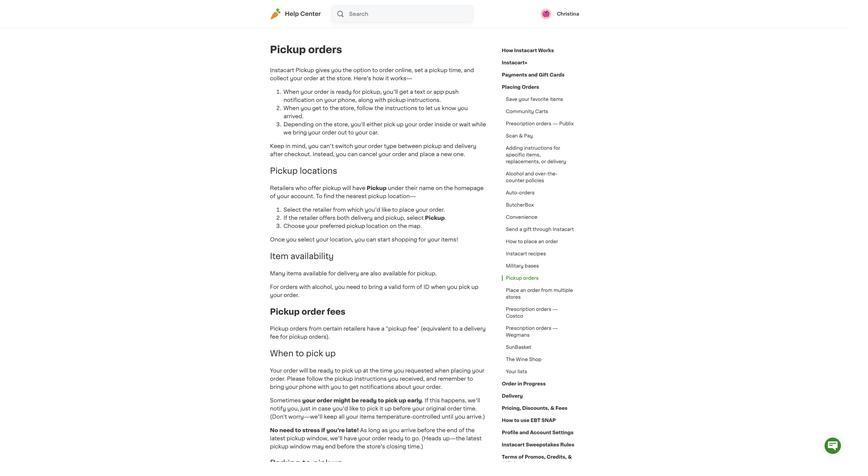 Task type: locate. For each thing, give the bounding box(es) containing it.
1 horizontal spatial latest
[[467, 436, 482, 442]]

pickup left time,
[[429, 67, 448, 73]]

bring inside the when your order is ready for pickup, you'll get a text or app push notification on your phone, along with pickup instructions. when you get to the store, follow the instructions to let us know you arrived. depending on the store, you'll either pick up your order inside or wait while we bring your order out to your car.
[[293, 130, 307, 135]]

0 vertical spatial when
[[284, 89, 299, 95]]

prescription
[[506, 121, 535, 126], [506, 307, 535, 312], [506, 326, 535, 331]]

can inside keep in mind, you can't switch your order type between pickup and delivery after checkout. instead, you can cancel your order and place a new one.
[[348, 152, 358, 157]]

you down time
[[388, 377, 399, 382]]

0 vertical spatial pickup orders
[[270, 45, 342, 55]]

0 vertical spatial if
[[284, 215, 287, 221]]

your down the preferred
[[316, 237, 329, 242]]

to inside select the retailer from which you'd like to place your order. if the retailer offers both delivery and pickup, select pickup . choose your preferred pickup location on the map.
[[392, 207, 398, 213]]

0 vertical spatial instructions
[[385, 105, 418, 111]]

from left multiple
[[541, 288, 553, 293]]

name
[[419, 185, 435, 191]]

items inside . if this happens, we'll notify you, just in case you'd like to pick it up before your original order time. (don't worry—we'll keep all your items temperature-controlled until you arrive.)
[[360, 414, 375, 420]]

up inside your order will be ready to pick up at the time you requested when placing your order. please follow the pickup instructions you received, and remember to bring your phone with you to get notifications about your order.
[[355, 368, 362, 374]]

orders inside pickup orders link
[[524, 276, 539, 281]]

window
[[290, 444, 311, 450]]

(heads
[[422, 436, 442, 442]]

how to place an order link
[[502, 236, 562, 248]]

can
[[348, 152, 358, 157], [366, 237, 376, 242]]

gift up orders
[[539, 73, 549, 77]]

arrive
[[401, 428, 416, 433]]

in for mind,
[[286, 143, 291, 149]]

2 latest from the left
[[467, 436, 482, 442]]

and inside 'alcohol and over-the- counter policies'
[[525, 172, 534, 176]]

0 horizontal spatial end
[[325, 444, 336, 450]]

1 vertical spatial from
[[541, 288, 553, 293]]

have inside pickup orders from certain retailers have a "pickup fee" (equivalent to a delivery fee for pickup orders).
[[367, 326, 380, 332]]

0 horizontal spatial you'd
[[333, 406, 348, 412]]

1 horizontal spatial gift
[[539, 73, 549, 77]]

order. up the pickup order fees
[[284, 293, 299, 298]]

of up up—the
[[459, 428, 465, 433]]

an inside place an order from multiple stores
[[521, 288, 526, 293]]

0 vertical spatial before
[[393, 406, 411, 412]]

select the retailer from which you'd like to place your order. if the retailer offers both delivery and pickup, select pickup . choose your preferred pickup location on the map.
[[284, 207, 446, 229]]

instructions inside the when your order is ready for pickup, you'll get a text or app push notification on your phone, along with pickup instructions. when you get to the store, follow the instructions to let us know you arrived. depending on the store, you'll either pick up your order inside or wait while we bring your order out to your car.
[[385, 105, 418, 111]]

in right just on the left bottom
[[312, 406, 317, 412]]

1 vertical spatial an
[[521, 288, 526, 293]]

how inside 'link'
[[502, 48, 513, 53]]

instructions up notifications
[[355, 377, 387, 382]]

how instacart works link
[[502, 44, 554, 57]]

on inside select the retailer from which you'd like to place your order. if the retailer offers both delivery and pickup, select pickup . choose your preferred pickup location on the map.
[[390, 223, 397, 229]]

we'll up time.
[[468, 398, 480, 404]]

1 horizontal spatial be
[[352, 398, 359, 404]]

orders inside prescription orders — wegmans
[[536, 326, 552, 331]]

1 vertical spatial before
[[418, 428, 435, 433]]

1 vertical spatial will
[[299, 368, 308, 374]]

when inside for orders with alcohol, you need to bring a valid form of id when you pick up your order.
[[431, 284, 446, 290]]

convenience link
[[502, 211, 542, 223]]

pickup inside your order will be ready to pick up at the time you requested when placing your order. please follow the pickup instructions you received, and remember to bring your phone with you to get notifications about your order.
[[335, 377, 353, 382]]

0 vertical spatial need
[[346, 284, 360, 290]]

0 horizontal spatial need
[[280, 428, 294, 433]]

from for which
[[333, 207, 346, 213]]

from inside place an order from multiple stores
[[541, 288, 553, 293]]

. inside select the retailer from which you'd like to place your order. if the retailer offers both delivery and pickup, select pickup . choose your preferred pickup location on the map.
[[445, 215, 446, 221]]

0 vertical spatial can
[[348, 152, 358, 157]]

when up arrived.
[[284, 105, 299, 111]]

0 vertical spatial we'll
[[468, 398, 480, 404]]

of inside terms of promos, credits, & gift cards
[[519, 455, 524, 460]]

0 vertical spatial from
[[333, 207, 346, 213]]

1 horizontal spatial with
[[318, 385, 329, 390]]

2 vertical spatial before
[[337, 444, 355, 450]]

if left this
[[425, 398, 429, 404]]

1 vertical spatial at
[[363, 368, 368, 374]]

checkout.
[[284, 152, 312, 157]]

0 horizontal spatial bring
[[270, 385, 284, 390]]

and
[[464, 67, 474, 73], [528, 73, 538, 77], [443, 143, 454, 149], [408, 152, 419, 157], [525, 172, 534, 176], [374, 215, 384, 221], [426, 377, 437, 382], [520, 431, 529, 435]]

to inside for orders with alcohol, you need to bring a valid form of id when you pick up your order.
[[362, 284, 367, 290]]

from up both
[[333, 207, 346, 213]]

nearest
[[346, 194, 367, 199]]

items up as
[[360, 414, 375, 420]]

your up just on the left bottom
[[302, 398, 316, 404]]

2 horizontal spatial place
[[524, 239, 537, 244]]

with right "phone"
[[318, 385, 329, 390]]

— down multiple
[[553, 307, 558, 312]]

time.
[[463, 406, 477, 412]]

0 horizontal spatial get
[[312, 105, 321, 111]]

0 horizontal spatial your
[[270, 368, 282, 374]]

keep in mind, you can't switch your order type between pickup and delivery after checkout. instead, you can cancel your order and place a new one.
[[270, 143, 477, 157]]

before inside . if this happens, we'll notify you, just in case you'd like to pick it up before your original order time. (don't worry—we'll keep all your items temperature-controlled until you arrive.)
[[393, 406, 411, 412]]

item availability
[[270, 253, 334, 260]]

at inside your order will be ready to pick up at the time you requested when placing your order. please follow the pickup instructions you received, and remember to bring your phone with you to get notifications about your order.
[[363, 368, 368, 374]]

shop
[[529, 357, 542, 362]]

if inside select the retailer from which you'd like to place your order. if the retailer offers both delivery and pickup, select pickup . choose your preferred pickup location on the map.
[[284, 215, 287, 221]]

at inside instacart pickup gives you the option to order online, set a pickup time, and collect your order at the store. here's how it works—
[[320, 76, 325, 81]]

know
[[442, 105, 456, 111]]

in inside keep in mind, you can't switch your order type between pickup and delivery after checkout. instead, you can cancel your order and place a new one.
[[286, 143, 291, 149]]

1 horizontal spatial we'll
[[468, 398, 480, 404]]

0 vertical spatial place
[[420, 152, 435, 157]]

place an order from multiple stores
[[506, 288, 573, 300]]

for up the-
[[554, 146, 560, 151]]

— inside prescription orders — wegmans
[[553, 326, 558, 331]]

on inside the under their name on the homepage of your account. to find the nearest pickup location—
[[436, 185, 443, 191]]

availability
[[291, 253, 334, 260]]

instacart inside instacart pickup gives you the option to order online, set a pickup time, and collect your order at the store. here's how it works—
[[270, 67, 294, 73]]

0 vertical spatial will
[[343, 185, 351, 191]]

1 vertical spatial or
[[453, 122, 458, 127]]

1 — from the top
[[553, 121, 558, 126]]

pickup, inside select the retailer from which you'd like to place your order. if the retailer offers both delivery and pickup, select pickup . choose your preferred pickup location on the map.
[[386, 215, 406, 221]]

to inside pickup orders from certain retailers have a "pickup fee" (equivalent to a delivery fee for pickup orders).
[[453, 326, 458, 332]]

homepage
[[455, 185, 484, 191]]

0 horizontal spatial available
[[303, 271, 327, 276]]

with down you'll
[[375, 97, 386, 103]]

pick inside . if this happens, we'll notify you, just in case you'd like to pick it up before your original order time. (don't worry—we'll keep all your items temperature-controlled until you arrive.)
[[367, 406, 378, 412]]

pickup inside instacart pickup gives you the option to order online, set a pickup time, and collect your order at the store. here's how it works—
[[429, 67, 448, 73]]

place
[[506, 288, 519, 293]]

ready
[[336, 89, 352, 95], [318, 368, 334, 374], [360, 398, 377, 404], [388, 436, 404, 442]]

how up profile
[[502, 418, 513, 423]]

prescription up costco
[[506, 307, 535, 312]]

orders down prescription orders — costco link on the right of the page
[[536, 326, 552, 331]]

ready up closing
[[388, 436, 404, 442]]

2 horizontal spatial in
[[518, 382, 522, 387]]

1 vertical spatial can
[[366, 237, 376, 242]]

how up instacart+
[[502, 48, 513, 53]]

you'd
[[365, 207, 380, 213], [333, 406, 348, 412]]

the down phone,
[[330, 105, 339, 111]]

fee"
[[408, 326, 420, 332]]

instructions inside your order will be ready to pick up at the time you requested when placing your order. please follow the pickup instructions you received, and remember to bring your phone with you to get notifications about your order.
[[355, 377, 387, 382]]

select inside select the retailer from which you'd like to place your order. if the retailer offers both delivery and pickup, select pickup . choose your preferred pickup location on the map.
[[407, 215, 424, 221]]

like up location
[[382, 207, 391, 213]]

once
[[270, 237, 285, 242]]

prescription inside prescription orders — wegmans
[[506, 326, 535, 331]]

it up temperature-
[[380, 406, 383, 412]]

or left app
[[427, 89, 432, 95]]

pick inside the when your order is ready for pickup, you'll get a text or app push notification on your phone, along with pickup instructions. when you get to the store, follow the instructions to let us know you arrived. depending on the store, you'll either pick up your order inside or wait while we bring your order out to your car.
[[384, 122, 395, 127]]

you right know
[[458, 105, 468, 111]]

your down retailers on the left
[[277, 194, 289, 199]]

order down gives
[[304, 76, 318, 81]]

1 horizontal spatial can
[[366, 237, 376, 242]]

you'll
[[383, 89, 398, 95]]

a left the text in the top of the page
[[410, 89, 413, 95]]

pickup inside the under their name on the homepage of your account. to find the nearest pickup location—
[[368, 194, 387, 199]]

from for multiple
[[541, 288, 553, 293]]

on right name
[[436, 185, 443, 191]]

an down through
[[539, 239, 544, 244]]

closing
[[387, 444, 406, 450]]

user avatar image
[[541, 8, 552, 19]]

1 horizontal spatial cards
[[550, 73, 565, 77]]

you'd up location
[[365, 207, 380, 213]]

auto-orders link
[[502, 187, 539, 199]]

instructions down you'll
[[385, 105, 418, 111]]

phone
[[299, 385, 317, 390]]

your up cancel
[[355, 143, 367, 149]]

2 prescription from the top
[[506, 307, 535, 312]]

pickup inside instacart pickup gives you the option to order online, set a pickup time, and collect your order at the store. here's how it works—
[[296, 67, 314, 73]]

it inside . if this happens, we'll notify you, just in case you'd like to pick it up before your original order time. (don't worry—we'll keep all your items temperature-controlled until you arrive.)
[[380, 406, 383, 412]]

sometimes your order might be ready to pick up early
[[270, 398, 422, 404]]

save
[[506, 97, 518, 102]]

1 vertical spatial follow
[[307, 377, 323, 382]]

Search search field
[[349, 6, 473, 22]]

how to use ebt snap link
[[502, 415, 556, 427]]

notifications
[[360, 385, 394, 390]]

2 vertical spatial have
[[344, 436, 357, 442]]

if down select
[[284, 215, 287, 221]]

0 horizontal spatial before
[[337, 444, 355, 450]]

temperature-
[[376, 414, 413, 420]]

start
[[378, 237, 390, 242]]

store.
[[337, 76, 352, 81]]

inside
[[435, 122, 451, 127]]

0 vertical spatial —
[[553, 121, 558, 126]]

0 vertical spatial in
[[286, 143, 291, 149]]

order left 'out'
[[322, 130, 337, 135]]

early
[[408, 398, 422, 404]]

progress
[[524, 382, 546, 387]]

order up please
[[284, 368, 298, 374]]

you down switch
[[336, 152, 346, 157]]

pick inside for orders with alcohol, you need to bring a valid form of id when you pick up your order.
[[459, 284, 470, 290]]

to inside as long as you arrive before the end of the latest pickup window, we'll have your order ready to go. (heads up—the latest pickup window may end before the store's closing time.)
[[405, 436, 411, 442]]

get down 'notification'
[[312, 105, 321, 111]]

prescription orders — publix link
[[502, 118, 578, 130]]

us
[[434, 105, 441, 111]]

who
[[296, 185, 307, 191]]

order. inside select the retailer from which you'd like to place your order. if the retailer offers both delivery and pickup, select pickup . choose your preferred pickup location on the map.
[[430, 207, 445, 213]]

their
[[405, 185, 418, 191]]

0 vertical spatial how
[[502, 48, 513, 53]]

we
[[284, 130, 292, 135]]

ready inside as long as you arrive before the end of the latest pickup window, we'll have your order ready to go. (heads up—the latest pickup window may end before the store's closing time.)
[[388, 436, 404, 442]]

0 vertical spatial at
[[320, 76, 325, 81]]

0 horizontal spatial from
[[309, 326, 322, 332]]

2 vertical spatial instructions
[[355, 377, 387, 382]]

a left the gift
[[520, 227, 522, 232]]

works—
[[391, 76, 413, 81]]

for up along on the left of page
[[353, 89, 361, 95]]

follow up "phone"
[[307, 377, 323, 382]]

notification
[[284, 97, 315, 103]]

2 vertical spatial bring
[[270, 385, 284, 390]]

your down please
[[286, 385, 298, 390]]

terms of promos, credits, & gift cards link
[[502, 451, 579, 463]]

along
[[358, 97, 373, 103]]

fees
[[556, 406, 568, 411]]

store,
[[340, 105, 356, 111], [334, 122, 349, 127]]

1 vertical spatial cards
[[513, 462, 528, 463]]

0 vertical spatial select
[[407, 215, 424, 221]]

ready inside your order will be ready to pick up at the time you requested when placing your order. please follow the pickup instructions you received, and remember to bring your phone with you to get notifications about your order.
[[318, 368, 334, 374]]

with inside for orders with alcohol, you need to bring a valid form of id when you pick up your order.
[[299, 284, 311, 290]]

military bases link
[[502, 260, 543, 272]]

multiple
[[554, 288, 573, 293]]

0 vertical spatial an
[[539, 239, 544, 244]]

pickup inside pickup orders from certain retailers have a "pickup fee" (equivalent to a delivery fee for pickup orders).
[[289, 335, 308, 340]]

1 horizontal spatial before
[[393, 406, 411, 412]]

placing
[[451, 368, 471, 374]]

lists
[[518, 370, 528, 374]]

1 vertical spatial pickup orders
[[506, 276, 539, 281]]

order in progress link
[[502, 378, 546, 390]]

2 available from the left
[[383, 271, 407, 276]]

end up up—the
[[447, 428, 458, 433]]

2 vertical spatial —
[[553, 326, 558, 331]]

1 horizontal spatial it
[[386, 76, 389, 81]]

and up location
[[374, 215, 384, 221]]

in right the order
[[518, 382, 522, 387]]

bring inside your order will be ready to pick up at the time you requested when placing your order. please follow the pickup instructions you received, and remember to bring your phone with you to get notifications about your order.
[[270, 385, 284, 390]]

1 vertical spatial instructions
[[524, 146, 553, 151]]

2 horizontal spatial &
[[568, 455, 572, 460]]

0 horizontal spatial follow
[[307, 377, 323, 382]]

3 — from the top
[[553, 326, 558, 331]]

you inside . if this happens, we'll notify you, just in case you'd like to pick it up before your original order time. (don't worry—we'll keep all your items temperature-controlled until you arrive.)
[[455, 414, 465, 420]]

bring down "also"
[[369, 284, 383, 290]]

1 horizontal spatial in
[[312, 406, 317, 412]]

items inside "link"
[[550, 97, 563, 102]]

1 horizontal spatial at
[[363, 368, 368, 374]]

1 horizontal spatial like
[[382, 207, 391, 213]]

retailer
[[313, 207, 332, 213], [299, 215, 318, 221]]

2 horizontal spatial or
[[541, 159, 546, 164]]

and inside select the retailer from which you'd like to place your order. if the retailer offers both delivery and pickup, select pickup . choose your preferred pickup location on the map.
[[374, 215, 384, 221]]

or inside the adding instructions for specific items, replacements, or delivery
[[541, 159, 546, 164]]

of right the terms
[[519, 455, 524, 460]]

2 — from the top
[[553, 307, 558, 312]]

1 vertical spatial retailer
[[299, 215, 318, 221]]

.
[[445, 215, 446, 221], [422, 398, 424, 404]]

items right many
[[287, 271, 302, 276]]

profile
[[502, 431, 519, 435]]

up inside the when your order is ready for pickup, you'll get a text or app push notification on your phone, along with pickup instructions. when you get to the store, follow the instructions to let us know you arrived. depending on the store, you'll either pick up your order inside or wait while we bring your order out to your car.
[[397, 122, 404, 127]]

a inside the when your order is ready for pickup, you'll get a text or app push notification on your phone, along with pickup instructions. when you get to the store, follow the instructions to let us know you arrived. depending on the store, you'll either pick up your order inside or wait while we bring your order out to your car.
[[410, 89, 413, 95]]

once you select your location, you can start shopping for your items!
[[270, 237, 459, 242]]

just
[[301, 406, 311, 412]]

your right all
[[346, 414, 358, 420]]

for inside pickup orders from certain retailers have a "pickup fee" (equivalent to a delivery fee for pickup orders).
[[280, 335, 288, 340]]

instacart up "collect"
[[270, 67, 294, 73]]

until
[[442, 414, 454, 420]]

2 vertical spatial items
[[360, 414, 375, 420]]

pickup down both
[[347, 223, 365, 229]]

0 vertical spatial .
[[445, 215, 446, 221]]

case
[[318, 406, 331, 412]]

end right may
[[325, 444, 336, 450]]

your inside your order will be ready to pick up at the time you requested when placing your order. please follow the pickup instructions you received, and remember to bring your phone with you to get notifications about your order.
[[270, 368, 282, 374]]

as
[[360, 428, 367, 433]]

up
[[397, 122, 404, 127], [472, 284, 479, 290], [325, 350, 336, 358], [355, 368, 362, 374], [399, 398, 406, 404], [385, 406, 392, 412]]

can't
[[320, 143, 334, 149]]

pickup orders up gives
[[270, 45, 342, 55]]

orders
[[308, 45, 342, 55], [536, 121, 552, 126], [519, 191, 535, 195], [524, 276, 539, 281], [280, 284, 298, 290], [536, 307, 552, 312], [536, 326, 552, 331], [290, 326, 308, 332]]

select up map.
[[407, 215, 424, 221]]

recipes
[[529, 252, 546, 256]]

1 horizontal spatial an
[[539, 239, 544, 244]]

in
[[286, 143, 291, 149], [518, 382, 522, 387], [312, 406, 317, 412]]

. inside . if this happens, we'll notify you, just in case you'd like to pick it up before your original order time. (don't worry—we'll keep all your items temperature-controlled until you arrive.)
[[422, 398, 424, 404]]

1 horizontal spatial get
[[350, 385, 359, 390]]

when inside your order will be ready to pick up at the time you requested when placing your order. please follow the pickup instructions you received, and remember to bring your phone with you to get notifications about your order.
[[435, 368, 450, 374]]

wait
[[459, 122, 471, 127]]

when to pick up
[[270, 350, 336, 358]]

order down "happens,"
[[447, 406, 462, 412]]

before down late!
[[337, 444, 355, 450]]

how to place an order
[[506, 239, 558, 244]]

order inside as long as you arrive before the end of the latest pickup window, we'll have your order ready to go. (heads up—the latest pickup window may end before the store's closing time.)
[[372, 436, 387, 442]]

instacart sweepstakes rules
[[502, 443, 575, 448]]

0 vertical spatial when
[[431, 284, 446, 290]]

1 vertical spatial it
[[380, 406, 383, 412]]

retailers who offer pickup will have pickup
[[270, 185, 387, 191]]

0 vertical spatial follow
[[357, 105, 373, 111]]

2 horizontal spatial before
[[418, 428, 435, 433]]

0 horizontal spatial gift
[[502, 462, 512, 463]]

0 vertical spatial cards
[[550, 73, 565, 77]]

at down gives
[[320, 76, 325, 81]]

0 horizontal spatial if
[[284, 215, 287, 221]]

1 horizontal spatial items
[[360, 414, 375, 420]]

1 horizontal spatial available
[[383, 271, 407, 276]]

the up can't
[[324, 122, 333, 127]]

instacart for instacart sweepstakes rules
[[502, 443, 525, 448]]

1 vertical spatial get
[[312, 105, 321, 111]]

butcherbox link
[[502, 199, 538, 211]]

bring inside for orders with alcohol, you need to bring a valid form of id when you pick up your order.
[[369, 284, 383, 290]]

you right until
[[455, 414, 465, 420]]

instacart image
[[270, 8, 281, 19]]

type
[[384, 143, 397, 149]]

works
[[538, 48, 554, 53]]

will inside your order will be ready to pick up at the time you requested when placing your order. please follow the pickup instructions you received, and remember to bring your phone with you to get notifications about your order.
[[299, 368, 308, 374]]

prescription down community
[[506, 121, 535, 126]]

order. up this
[[426, 385, 442, 390]]

place inside keep in mind, you can't switch your order type between pickup and delivery after checkout. instead, you can cancel your order and place a new one.
[[420, 152, 435, 157]]

— down prescription orders — costco link on the right of the page
[[553, 326, 558, 331]]

1 horizontal spatial place
[[420, 152, 435, 157]]

for orders with alcohol, you need to bring a valid form of id when you pick up your order.
[[270, 284, 479, 298]]

can down switch
[[348, 152, 358, 157]]

0 horizontal spatial be
[[310, 368, 317, 374]]

& inside 'link'
[[519, 134, 523, 138]]

0 horizontal spatial will
[[299, 368, 308, 374]]

your down as
[[358, 436, 371, 442]]

1 vertical spatial have
[[367, 326, 380, 332]]

the left store's
[[356, 444, 365, 450]]

pickup down you'll
[[388, 97, 406, 103]]

you'd inside . if this happens, we'll notify you, just in case you'd like to pick it up before your original order time. (don't worry—we'll keep all your items temperature-controlled until you arrive.)
[[333, 406, 348, 412]]

orders inside pickup orders from certain retailers have a "pickup fee" (equivalent to a delivery fee for pickup orders).
[[290, 326, 308, 332]]

your right "collect"
[[290, 76, 302, 81]]

1 vertical spatial .
[[422, 398, 424, 404]]

3 prescription from the top
[[506, 326, 535, 331]]

a left valid
[[384, 284, 387, 290]]

from inside pickup orders from certain retailers have a "pickup fee" (equivalent to a delivery fee for pickup orders).
[[309, 326, 322, 332]]

your inside "link"
[[519, 97, 530, 102]]

0 horizontal spatial place
[[399, 207, 414, 213]]

instacart up military
[[506, 252, 527, 256]]

1 vertical spatial gift
[[502, 462, 512, 463]]

0 horizontal spatial in
[[286, 143, 291, 149]]

0 vertical spatial &
[[519, 134, 523, 138]]

1 horizontal spatial from
[[333, 207, 346, 213]]

community carts
[[506, 109, 549, 114]]

0 vertical spatial it
[[386, 76, 389, 81]]

1 prescription from the top
[[506, 121, 535, 126]]

pickup up the items!
[[425, 215, 445, 221]]

locations
[[300, 167, 337, 175]]

0 vertical spatial pickup,
[[362, 89, 382, 95]]

0 vertical spatial get
[[400, 89, 409, 95]]

0 vertical spatial like
[[382, 207, 391, 213]]

available
[[303, 271, 327, 276], [383, 271, 407, 276]]

1 available from the left
[[303, 271, 327, 276]]

1 horizontal spatial bring
[[293, 130, 307, 135]]

order up case
[[317, 398, 332, 404]]

retailer up offers
[[313, 207, 332, 213]]

how for how instacart works
[[502, 48, 513, 53]]

instructions
[[385, 105, 418, 111], [524, 146, 553, 151], [355, 377, 387, 382]]

you're
[[327, 428, 345, 433]]

your for your lists
[[506, 370, 517, 374]]

order left is
[[314, 89, 329, 95]]

before
[[393, 406, 411, 412], [418, 428, 435, 433], [337, 444, 355, 450]]

1 vertical spatial in
[[518, 382, 522, 387]]

select
[[407, 215, 424, 221], [298, 237, 315, 242]]

will up nearest
[[343, 185, 351, 191]]

you right time
[[394, 368, 404, 374]]

0 horizontal spatial we'll
[[330, 436, 343, 442]]

& left 'fees'
[[551, 406, 555, 411]]

place down the gift
[[524, 239, 537, 244]]

latest down no
[[270, 436, 285, 442]]

this
[[430, 398, 440, 404]]

0 vertical spatial you'd
[[365, 207, 380, 213]]

have for pickup
[[353, 185, 366, 191]]

time,
[[449, 67, 463, 73]]

1 horizontal spatial if
[[425, 398, 429, 404]]

how for how to use ebt snap
[[502, 418, 513, 423]]

with inside your order will be ready to pick up at the time you requested when placing your order. please follow the pickup instructions you received, and remember to bring your phone with you to get notifications about your order.
[[318, 385, 329, 390]]



Task type: vqa. For each thing, say whether or not it's contained in the screenshot.


Task type: describe. For each thing, give the bounding box(es) containing it.
cards inside terms of promos, credits, & gift cards
[[513, 462, 528, 463]]

1 horizontal spatial &
[[551, 406, 555, 411]]

order inside . if this happens, we'll notify you, just in case you'd like to pick it up before your original order time. (don't worry—we'll keep all your items temperature-controlled until you arrive.)
[[447, 406, 462, 412]]

the up sometimes your order might be ready to pick up early
[[324, 377, 333, 382]]

account.
[[291, 194, 315, 199]]

a left "pickup
[[381, 326, 385, 332]]

carts
[[535, 109, 549, 114]]

arrived.
[[284, 114, 304, 119]]

1 vertical spatial need
[[280, 428, 294, 433]]

for up the alcohol,
[[328, 271, 336, 276]]

map.
[[409, 223, 422, 229]]

order
[[502, 382, 517, 387]]

in for progress
[[518, 382, 522, 387]]

and inside your order will be ready to pick up at the time you requested when placing your order. please follow the pickup instructions you received, and remember to bring your phone with you to get notifications about your order.
[[426, 377, 437, 382]]

if inside . if this happens, we'll notify you, just in case you'd like to pick it up before your original order time. (don't worry—we'll keep all your items temperature-controlled until you arrive.)
[[425, 398, 429, 404]]

instacart inside 'link'
[[514, 48, 537, 53]]

your down received,
[[413, 385, 425, 390]]

the up (heads
[[437, 428, 446, 433]]

pickup up find
[[323, 185, 341, 191]]

order. left please
[[270, 377, 286, 382]]

form
[[403, 284, 415, 290]]

sometimes
[[270, 398, 301, 404]]

how to use ebt snap
[[502, 418, 556, 423]]

prescription orders — publix
[[506, 121, 574, 126]]

center
[[300, 11, 321, 17]]

for up form
[[408, 271, 416, 276]]

you up instead, in the top left of the page
[[308, 143, 319, 149]]

convenience
[[506, 215, 538, 220]]

order up how
[[379, 67, 394, 73]]

1 vertical spatial store,
[[334, 122, 349, 127]]

the left time
[[370, 368, 379, 374]]

pickup orders link
[[502, 272, 543, 285]]

1 vertical spatial when
[[284, 105, 299, 111]]

orders up gives
[[308, 45, 342, 55]]

pickup inside select the retailer from which you'd like to place your order. if the retailer offers both delivery and pickup, select pickup . choose your preferred pickup location on the map.
[[425, 215, 445, 221]]

your inside as long as you arrive before the end of the latest pickup window, we'll have your order ready to go. (heads up—the latest pickup window may end before the store's closing time.)
[[358, 436, 371, 442]]

1 latest from the left
[[270, 436, 285, 442]]

under their name on the homepage of your account. to find the nearest pickup location—
[[270, 185, 484, 199]]

of inside the under their name on the homepage of your account. to find the nearest pickup location—
[[270, 194, 276, 199]]

instacart sweepstakes rules link
[[502, 439, 575, 451]]

order down through
[[546, 239, 558, 244]]

your for your order will be ready to pick up at the time you requested when placing your order. please follow the pickup instructions you received, and remember to bring your phone with you to get notifications about your order.
[[270, 368, 282, 374]]

send
[[506, 227, 518, 232]]

no need to stress if you're late!
[[270, 428, 360, 433]]

gift inside terms of promos, credits, & gift cards
[[502, 462, 512, 463]]

specific
[[506, 153, 525, 157]]

when for requested
[[435, 368, 450, 374]]

0 horizontal spatial pickup orders
[[270, 45, 342, 55]]

pickup inside keep in mind, you can't switch your order type between pickup and delivery after checkout. instead, you can cancel your order and place a new one.
[[424, 143, 442, 149]]

0 vertical spatial retailer
[[313, 207, 332, 213]]

you up might
[[331, 385, 341, 390]]

alcohol and over-the- counter policies
[[506, 172, 558, 183]]

pickup inside the when your order is ready for pickup, you'll get a text or app push notification on your phone, along with pickup instructions. when you get to the store, follow the instructions to let us know you arrived. depending on the store, you'll either pick up your order inside or wait while we bring your order out to your car.
[[388, 97, 406, 103]]

your right the choose
[[306, 223, 319, 229]]

ebt
[[531, 418, 541, 423]]

0 horizontal spatial or
[[427, 89, 432, 95]]

it inside instacart pickup gives you the option to order online, set a pickup time, and collect your order at the store. here's how it works—
[[386, 76, 389, 81]]

we'll inside as long as you arrive before the end of the latest pickup window, we'll have your order ready to go. (heads up—the latest pickup window may end before the store's closing time.)
[[330, 436, 343, 442]]

on right depending
[[315, 122, 322, 127]]

you'll
[[351, 122, 365, 127]]

about
[[395, 385, 411, 390]]

on right 'notification'
[[316, 97, 323, 103]]

fees
[[327, 308, 346, 316]]

the wine shop link
[[502, 354, 546, 366]]

instacart for instacart pickup gives you the option to order online, set a pickup time, and collect your order at the store. here's how it works—
[[270, 67, 294, 73]]

2 vertical spatial place
[[524, 239, 537, 244]]

of inside as long as you arrive before the end of the latest pickup window, we'll have your order ready to go. (heads up—the latest pickup window may end before the store's closing time.)
[[459, 428, 465, 433]]

the up store.
[[343, 67, 352, 73]]

when for to
[[270, 350, 294, 358]]

wegmans
[[506, 333, 530, 338]]

instacart+ link
[[502, 57, 528, 69]]

certain
[[323, 326, 342, 332]]

when for your
[[284, 89, 299, 95]]

pickup down military
[[506, 276, 522, 281]]

when for id
[[431, 284, 446, 290]]

how for how to place an order
[[506, 239, 517, 244]]

to inside . if this happens, we'll notify you, just in case you'd like to pick it up before your original order time. (don't worry—we'll keep all your items temperature-controlled until you arrive.)
[[360, 406, 366, 412]]

pickup up "collect"
[[270, 45, 306, 55]]

when your order is ready for pickup, you'll get a text or app push notification on your phone, along with pickup instructions. when you get to the store, follow the instructions to let us know you arrived. depending on the store, you'll either pick up your order inside or wait while we bring your order out to your car.
[[284, 89, 486, 135]]

and down between
[[408, 152, 419, 157]]

many items available for delivery are also available for pickup.
[[270, 271, 437, 276]]

order down let
[[419, 122, 433, 127]]

your down early
[[412, 406, 425, 412]]

please
[[287, 377, 305, 382]]

your down depending
[[308, 130, 321, 135]]

instacart recipes
[[506, 252, 546, 256]]

worry—we'll
[[289, 414, 323, 420]]

the left homepage at the top
[[444, 185, 453, 191]]

your lists link
[[502, 366, 532, 378]]

and inside instacart pickup gives you the option to order online, set a pickup time, and collect your order at the store. here's how it works—
[[464, 67, 474, 73]]

scan & pay
[[506, 134, 533, 138]]

your down type
[[379, 152, 391, 157]]

orders inside prescription orders — publix link
[[536, 121, 552, 126]]

long
[[369, 428, 380, 433]]

you right location,
[[355, 237, 365, 242]]

1 horizontal spatial end
[[447, 428, 458, 433]]

as
[[382, 428, 388, 433]]

pickup, inside the when your order is ready for pickup, you'll get a text or app push notification on your phone, along with pickup instructions. when you get to the store, follow the instructions to let us know you arrived. depending on the store, you'll either pick up your order inside or wait while we bring your order out to your car.
[[362, 89, 382, 95]]

also
[[370, 271, 382, 276]]

pickup inside pickup orders from certain retailers have a "pickup fee" (equivalent to a delivery fee for pickup orders).
[[270, 326, 289, 332]]

your inside the under their name on the homepage of your account. to find the nearest pickup location—
[[277, 194, 289, 199]]

in inside . if this happens, we'll notify you, just in case you'd like to pick it up before your original order time. (don't worry—we'll keep all your items temperature-controlled until you arrive.)
[[312, 406, 317, 412]]

time.)
[[408, 444, 424, 450]]

orders inside the prescription orders — costco
[[536, 307, 552, 312]]

like inside . if this happens, we'll notify you, just in case you'd like to pick it up before your original order time. (don't worry—we'll keep all your items temperature-controlled until you arrive.)
[[350, 406, 359, 412]]

military
[[506, 264, 524, 269]]

discounts,
[[522, 406, 550, 411]]

ready down notifications
[[360, 398, 377, 404]]

your inside instacart pickup gives you the option to order online, set a pickup time, and collect your order at the store. here's how it works—
[[290, 76, 302, 81]]

your left the items!
[[428, 237, 440, 242]]

and up orders
[[528, 73, 538, 77]]

over-
[[535, 172, 548, 176]]

may
[[312, 444, 324, 450]]

pickup down for
[[270, 308, 300, 316]]

instructions inside the adding instructions for specific items, replacements, or delivery
[[524, 146, 553, 151]]

order left fees
[[302, 308, 325, 316]]

you'd inside select the retailer from which you'd like to place your order. if the retailer offers both delivery and pickup, select pickup . choose your preferred pickup location on the map.
[[365, 207, 380, 213]]

delivery inside keep in mind, you can't switch your order type between pickup and delivery after checkout. instead, you can cancel your order and place a new one.
[[455, 143, 477, 149]]

pickup.
[[417, 271, 437, 276]]

have for a
[[367, 326, 380, 332]]

payments
[[502, 73, 527, 77]]

send a gift through instacart link
[[502, 223, 578, 236]]

happens,
[[442, 398, 467, 404]]

for inside the adding instructions for specific items, replacements, or delivery
[[554, 146, 560, 151]]

instacart right through
[[553, 227, 574, 232]]

the down gives
[[327, 76, 336, 81]]

christina
[[557, 12, 579, 16]]

orders inside for orders with alcohol, you need to bring a valid form of id when you pick up your order.
[[280, 284, 298, 290]]

collect
[[270, 76, 289, 81]]

ready inside the when your order is ready for pickup, you'll get a text or app push notification on your phone, along with pickup instructions. when you get to the store, follow the instructions to let us know you arrived. depending on the store, you'll either pick up your order inside or wait while we bring your order out to your car.
[[336, 89, 352, 95]]

counter
[[506, 178, 525, 183]]

your down you'll
[[355, 130, 368, 135]]

up inside for orders with alcohol, you need to bring a valid form of id when you pick up your order.
[[472, 284, 479, 290]]

order down type
[[392, 152, 407, 157]]

for down map.
[[419, 237, 426, 242]]

need inside for orders with alcohol, you need to bring a valid form of id when you pick up your order.
[[346, 284, 360, 290]]

the up either
[[375, 105, 384, 111]]

pick inside your order will be ready to pick up at the time you requested when placing your order. please follow the pickup instructions you received, and remember to bring your phone with you to get notifications about your order.
[[342, 368, 353, 374]]

requested
[[406, 368, 434, 374]]

profile and account settings link
[[502, 427, 574, 439]]

for inside the when your order is ready for pickup, you'll get a text or app push notification on your phone, along with pickup instructions. when you get to the store, follow the instructions to let us know you arrived. depending on the store, you'll either pick up your order inside or wait while we bring your order out to your car.
[[353, 89, 361, 95]]

order inside place an order from multiple stores
[[528, 288, 540, 293]]

stress
[[302, 428, 320, 433]]

offers
[[320, 215, 336, 221]]

1 vertical spatial end
[[325, 444, 336, 450]]

pickup inside select the retailer from which you'd like to place your order. if the retailer offers both delivery and pickup, select pickup . choose your preferred pickup location on the map.
[[347, 223, 365, 229]]

the down 'account.'
[[302, 207, 311, 213]]

to inside instacart pickup gives you the option to order online, set a pickup time, and collect your order at the store. here's how it works—
[[372, 67, 378, 73]]

help center
[[285, 11, 321, 17]]

gift
[[524, 227, 532, 232]]

your down is
[[324, 97, 337, 103]]

delivery inside select the retailer from which you'd like to place your order. if the retailer offers both delivery and pickup, select pickup . choose your preferred pickup location on the map.
[[351, 215, 373, 221]]

0 horizontal spatial select
[[298, 237, 315, 242]]

. if this happens, we'll notify you, just in case you'd like to pick it up before your original order time. (don't worry—we'll keep all your items temperature-controlled until you arrive.)
[[270, 398, 485, 420]]

with inside the when your order is ready for pickup, you'll get a text or app push notification on your phone, along with pickup instructions. when you get to the store, follow the instructions to let us know you arrived. depending on the store, you'll either pick up your order inside or wait while we bring your order out to your car.
[[375, 97, 386, 103]]

gives
[[316, 67, 330, 73]]

the-
[[548, 172, 558, 176]]

and inside 'link'
[[520, 431, 529, 435]]

prescription orders — costco
[[506, 307, 558, 319]]

0 vertical spatial store,
[[340, 105, 356, 111]]

1 horizontal spatial or
[[453, 122, 458, 127]]

pickup left under
[[367, 185, 387, 191]]

the left map.
[[398, 223, 407, 229]]

costco
[[506, 314, 524, 319]]

the down select
[[289, 215, 298, 221]]

a inside instacart pickup gives you the option to order online, set a pickup time, and collect your order at the store. here's how it works—
[[425, 67, 428, 73]]

prescription for prescription orders — costco
[[506, 307, 535, 312]]

order. inside for orders with alcohol, you need to bring a valid form of id when you pick up your order.
[[284, 293, 299, 298]]

you inside as long as you arrive before the end of the latest pickup window, we'll have your order ready to go. (heads up—the latest pickup window may end before the store's closing time.)
[[389, 428, 400, 433]]

1 vertical spatial be
[[352, 398, 359, 404]]

order up cancel
[[368, 143, 383, 149]]

fee
[[270, 335, 279, 340]]

a inside for orders with alcohol, you need to bring a valid form of id when you pick up your order.
[[384, 284, 387, 290]]

prescription for prescription orders — publix
[[506, 121, 535, 126]]

follow inside the when your order is ready for pickup, you'll get a text or app push notification on your phone, along with pickup instructions. when you get to the store, follow the instructions to let us know you arrived. depending on the store, you'll either pick up your order inside or wait while we bring your order out to your car.
[[357, 105, 373, 111]]

payments and gift cards link
[[502, 69, 565, 81]]

have inside as long as you arrive before the end of the latest pickup window, we'll have your order ready to go. (heads up—the latest pickup window may end before the store's closing time.)
[[344, 436, 357, 442]]

order inside your order will be ready to pick up at the time you requested when placing your order. please follow the pickup instructions you received, and remember to bring your phone with you to get notifications about your order.
[[284, 368, 298, 374]]

1 vertical spatial items
[[287, 271, 302, 276]]

scan & pay link
[[502, 130, 537, 142]]

items,
[[526, 153, 541, 157]]

location—
[[388, 194, 416, 199]]

instacart for instacart recipes
[[506, 252, 527, 256]]

delivery inside pickup orders from certain retailers have a "pickup fee" (equivalent to a delivery fee for pickup orders).
[[464, 326, 486, 332]]

you right the alcohol,
[[335, 284, 345, 290]]

& inside terms of promos, credits, & gift cards
[[568, 455, 572, 460]]

window,
[[307, 436, 329, 442]]

pickup up retailers on the left
[[270, 167, 298, 175]]

use
[[521, 418, 530, 423]]

delivery inside the adding instructions for specific items, replacements, or delivery
[[548, 159, 567, 164]]

save your favorite items
[[506, 97, 563, 102]]

both
[[337, 215, 350, 221]]

terms of promos, credits, & gift cards
[[502, 455, 572, 463]]

like inside select the retailer from which you'd like to place your order. if the retailer offers both delivery and pickup, select pickup . choose your preferred pickup location on the map.
[[382, 207, 391, 213]]

you down the choose
[[286, 237, 297, 242]]

sweepstakes
[[526, 443, 559, 448]]

your right placing on the bottom
[[472, 368, 485, 374]]

— for prescription orders — publix
[[553, 121, 558, 126]]

valid
[[389, 284, 401, 290]]

you down 'notification'
[[301, 105, 311, 111]]

your up between
[[405, 122, 418, 127]]

app
[[434, 89, 444, 95]]

one.
[[454, 152, 465, 157]]

remember
[[438, 377, 466, 382]]

— for prescription orders — costco
[[553, 307, 558, 312]]

help center link
[[270, 8, 321, 19]]

store's
[[367, 444, 385, 450]]

up inside . if this happens, we'll notify you, just in case you'd like to pick it up before your original order time. (don't worry—we'll keep all your items temperature-controlled until you arrive.)
[[385, 406, 392, 412]]

as long as you arrive before the end of the latest pickup window, we'll have your order ready to go. (heads up—the latest pickup window may end before the store's closing time.)
[[270, 428, 482, 450]]

the right find
[[336, 194, 345, 199]]

pickup down no
[[270, 444, 289, 450]]

your up map.
[[416, 207, 428, 213]]

a right (equivalent
[[460, 326, 463, 332]]

prescription for prescription orders — wegmans
[[506, 326, 535, 331]]

if
[[321, 428, 325, 433]]

location
[[367, 223, 388, 229]]

we'll inside . if this happens, we'll notify you, just in case you'd like to pick it up before your original order time. (don't worry—we'll keep all your items temperature-controlled until you arrive.)
[[468, 398, 480, 404]]

while
[[472, 122, 486, 127]]

place inside select the retailer from which you'd like to place your order. if the retailer offers both delivery and pickup, select pickup . choose your preferred pickup location on the map.
[[399, 207, 414, 213]]

an inside how to place an order link
[[539, 239, 544, 244]]

pickup up window
[[287, 436, 305, 442]]

1 horizontal spatial pickup orders
[[506, 276, 539, 281]]

credits,
[[547, 455, 567, 460]]

a inside keep in mind, you can't switch your order type between pickup and delivery after checkout. instead, you can cancel your order and place a new one.
[[436, 152, 440, 157]]

of inside for orders with alcohol, you need to bring a valid form of id when you pick up your order.
[[417, 284, 422, 290]]

— for prescription orders — wegmans
[[553, 326, 558, 331]]

follow inside your order will be ready to pick up at the time you requested when placing your order. please follow the pickup instructions you received, and remember to bring your phone with you to get notifications about your order.
[[307, 377, 323, 382]]

auto-
[[506, 191, 519, 195]]

go.
[[412, 436, 420, 442]]

your up 'notification'
[[301, 89, 313, 95]]

keep
[[324, 414, 337, 420]]

you right id
[[447, 284, 458, 290]]

the down 'arrive.)'
[[466, 428, 475, 433]]

and up "new"
[[443, 143, 454, 149]]



